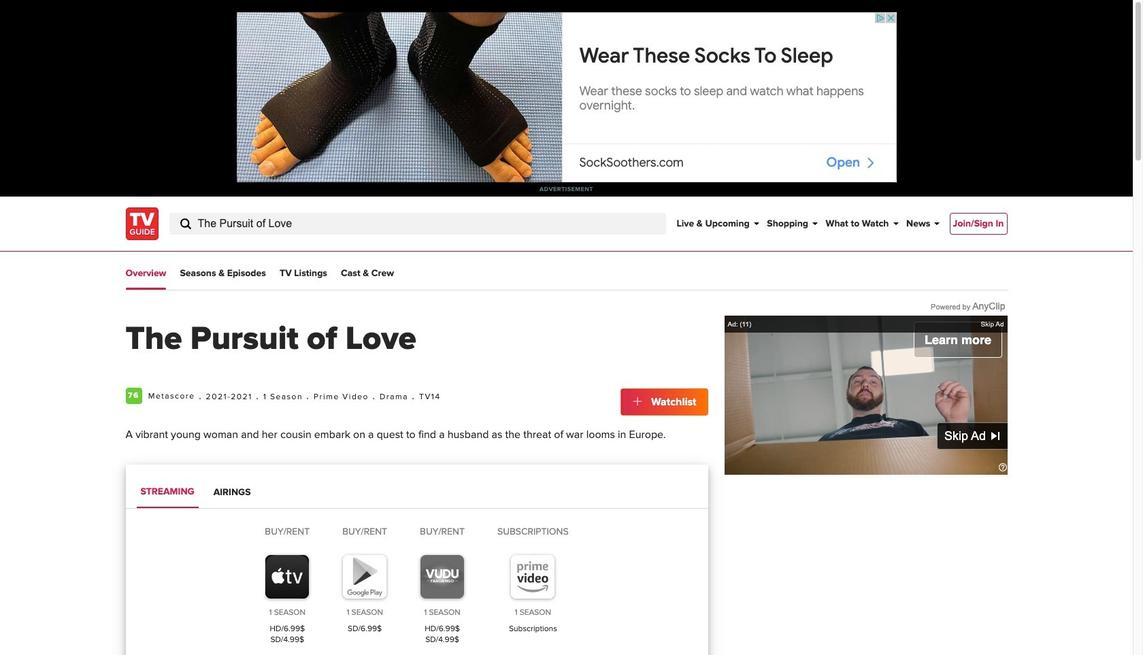 Task type: locate. For each thing, give the bounding box(es) containing it.
menu item
[[949, 213, 1007, 235]]

Search TV Shows and Movies... text field
[[169, 213, 666, 235]]

None field
[[169, 213, 666, 235]]

watch on apple tv image
[[266, 555, 309, 599]]

menu bar
[[677, 197, 939, 251]]



Task type: vqa. For each thing, say whether or not it's contained in the screenshot.
Jake Gyllenhaal, Road House image
no



Task type: describe. For each thing, give the bounding box(es) containing it.
watch on vudu image
[[420, 555, 464, 599]]

advertisement element
[[236, 12, 896, 182]]

video player region
[[724, 316, 1007, 475]]

watch on google play movies image
[[343, 555, 387, 599]]

watch on amazon prime video image
[[511, 555, 555, 599]]



